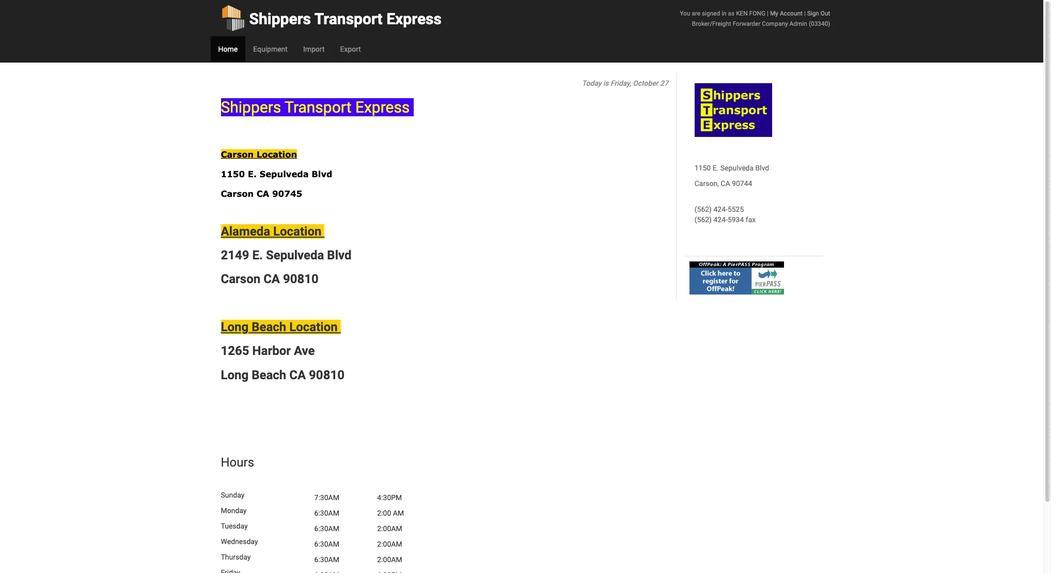 Task type: vqa. For each thing, say whether or not it's contained in the screenshot.


Task type: locate. For each thing, give the bounding box(es) containing it.
90745
[[272, 189, 302, 199]]

home
[[218, 45, 238, 53]]

1 horizontal spatial |
[[805, 10, 806, 17]]

| left my
[[767, 10, 769, 17]]

90744
[[732, 179, 753, 188]]

0 vertical spatial carson
[[221, 150, 254, 159]]

thursday
[[221, 553, 251, 561]]

27
[[660, 79, 669, 87]]

2 6:30am from the top
[[314, 525, 339, 533]]

ca for 90810
[[264, 272, 280, 286]]

6:30am for tuesday
[[314, 525, 339, 533]]

0 vertical spatial location
[[257, 150, 297, 159]]

2 (562) from the top
[[695, 215, 712, 224]]

1 424- from the top
[[714, 205, 728, 213]]

0 vertical spatial shippers transport express
[[249, 10, 442, 28]]

0 horizontal spatial 1150 e. sepulveda blvd
[[221, 169, 333, 179]]

1150
[[695, 164, 711, 172], [221, 169, 245, 179]]

1 vertical spatial (562)
[[695, 215, 712, 224]]

import button
[[296, 36, 333, 62]]

2149
[[221, 248, 249, 262]]

0 vertical spatial 2:00am
[[377, 525, 402, 533]]

1 vertical spatial carson
[[221, 189, 254, 199]]

blvd
[[756, 164, 770, 172], [312, 169, 333, 179], [327, 248, 352, 262]]

wednesday
[[221, 538, 258, 546]]

is
[[603, 79, 609, 87]]

90810
[[283, 272, 319, 286], [309, 368, 345, 382]]

beach for ca
[[252, 368, 286, 382]]

company
[[762, 20, 788, 27]]

1150 down carson location
[[221, 169, 245, 179]]

0 vertical spatial express
[[387, 10, 442, 28]]

alameda
[[221, 224, 270, 238]]

1150 e. sepulveda blvd
[[695, 164, 770, 172], [221, 169, 333, 179]]

| left 'sign'
[[805, 10, 806, 17]]

1 beach from the top
[[252, 320, 286, 334]]

sepulveda up 90744
[[721, 164, 754, 172]]

1 | from the left
[[767, 10, 769, 17]]

fax
[[746, 215, 756, 224]]

0 vertical spatial 90810
[[283, 272, 319, 286]]

long for long beach ca 90810
[[221, 368, 249, 382]]

2:00am for wednesday
[[377, 540, 402, 548]]

2 vertical spatial 2:00am
[[377, 556, 402, 564]]

1 vertical spatial long
[[221, 368, 249, 382]]

ca
[[721, 179, 730, 188], [257, 189, 269, 199], [264, 272, 280, 286], [290, 368, 306, 382]]

(562) left 5934
[[695, 215, 712, 224]]

5934
[[728, 215, 744, 224]]

0 vertical spatial long
[[221, 320, 249, 334]]

long up 1265
[[221, 320, 249, 334]]

0 vertical spatial transport
[[315, 10, 383, 28]]

location for carson location
[[257, 150, 297, 159]]

2 2:00am from the top
[[377, 540, 402, 548]]

express
[[387, 10, 442, 28], [355, 98, 410, 116]]

424-
[[714, 205, 728, 213], [714, 215, 728, 224]]

0 horizontal spatial 1150
[[221, 169, 245, 179]]

broker/freight
[[692, 20, 732, 27]]

1 vertical spatial beach
[[252, 368, 286, 382]]

long beach ca 90810
[[221, 368, 345, 382]]

sign
[[808, 10, 820, 17]]

6:30am
[[314, 509, 339, 517], [314, 525, 339, 533], [314, 540, 339, 548], [314, 556, 339, 564]]

2 vertical spatial location
[[290, 320, 338, 334]]

carson location
[[221, 150, 297, 159]]

0 vertical spatial (562)
[[695, 205, 712, 213]]

1150 e. sepulveda blvd up 90745 at left top
[[221, 169, 333, 179]]

today is friday, october 27
[[582, 79, 669, 87]]

ca down 2149 e. sepulveda blvd at the left top of the page
[[264, 272, 280, 286]]

0 vertical spatial beach
[[252, 320, 286, 334]]

1 vertical spatial shippers
[[221, 98, 281, 116]]

ca for 90744
[[721, 179, 730, 188]]

are
[[692, 10, 701, 17]]

transport
[[315, 10, 383, 28], [285, 98, 352, 116]]

1 vertical spatial express
[[355, 98, 410, 116]]

3 2:00am from the top
[[377, 556, 402, 564]]

2:00am
[[377, 525, 402, 533], [377, 540, 402, 548], [377, 556, 402, 564]]

1 vertical spatial 2:00am
[[377, 540, 402, 548]]

carson up carson ca 90745
[[221, 150, 254, 159]]

1 2:00am from the top
[[377, 525, 402, 533]]

sepulveda
[[721, 164, 754, 172], [260, 169, 309, 179], [266, 248, 324, 262]]

sunday
[[221, 491, 245, 499]]

1 vertical spatial location
[[273, 224, 322, 238]]

e.
[[713, 164, 719, 172], [248, 169, 257, 179], [252, 248, 263, 262]]

beach
[[252, 320, 286, 334], [252, 368, 286, 382]]

90810 down 2149 e. sepulveda blvd at the left top of the page
[[283, 272, 319, 286]]

424- up 5934
[[714, 205, 728, 213]]

2 vertical spatial carson
[[221, 272, 261, 286]]

|
[[767, 10, 769, 17], [805, 10, 806, 17]]

sepulveda down alameda location
[[266, 248, 324, 262]]

0 horizontal spatial |
[[767, 10, 769, 17]]

pierpass image
[[690, 261, 784, 295]]

3 6:30am from the top
[[314, 540, 339, 548]]

2 long from the top
[[221, 368, 249, 382]]

3 carson from the top
[[221, 272, 261, 286]]

1 vertical spatial 424-
[[714, 215, 728, 224]]

ca left 90745 at left top
[[257, 189, 269, 199]]

1 long from the top
[[221, 320, 249, 334]]

4 6:30am from the top
[[314, 556, 339, 564]]

location
[[257, 150, 297, 159], [273, 224, 322, 238], [290, 320, 338, 334]]

shippers
[[249, 10, 311, 28], [221, 98, 281, 116]]

2:00 am
[[377, 509, 404, 517]]

ca for 90745
[[257, 189, 269, 199]]

forwarder
[[733, 20, 761, 27]]

shippers up "equipment"
[[249, 10, 311, 28]]

carson up alameda
[[221, 189, 254, 199]]

0 vertical spatial 424-
[[714, 205, 728, 213]]

carson
[[221, 150, 254, 159], [221, 189, 254, 199], [221, 272, 261, 286]]

2 carson from the top
[[221, 189, 254, 199]]

424- down 5525
[[714, 215, 728, 224]]

as
[[728, 10, 735, 17]]

location up ave
[[290, 320, 338, 334]]

2 beach from the top
[[252, 368, 286, 382]]

sepulveda up 90745 at left top
[[260, 169, 309, 179]]

long down 1265
[[221, 368, 249, 382]]

monday
[[221, 507, 247, 515]]

2149 e. sepulveda blvd
[[221, 248, 352, 262]]

long beach location
[[221, 320, 341, 334]]

carson ca 90810
[[221, 272, 319, 286]]

5525
[[728, 205, 744, 213]]

1 carson from the top
[[221, 150, 254, 159]]

ca down ave
[[290, 368, 306, 382]]

export button
[[333, 36, 369, 62]]

(562)
[[695, 205, 712, 213], [695, 215, 712, 224]]

1 vertical spatial transport
[[285, 98, 352, 116]]

location up 90745 at left top
[[257, 150, 297, 159]]

shippers transport express
[[249, 10, 442, 28], [221, 98, 414, 116]]

90810 down ave
[[309, 368, 345, 382]]

0 vertical spatial shippers
[[249, 10, 311, 28]]

beach up 1265 harbor ave
[[252, 320, 286, 334]]

you are signed in as ken fong | my account | sign out broker/freight forwarder company admin (03340)
[[680, 10, 831, 27]]

carson for carson location
[[221, 150, 254, 159]]

1150 e. sepulveda blvd up carson, ca 90744
[[695, 164, 770, 172]]

1265
[[221, 344, 249, 358]]

ave
[[294, 344, 315, 358]]

location up 2149 e. sepulveda blvd at the left top of the page
[[273, 224, 322, 238]]

beach down 1265 harbor ave
[[252, 368, 286, 382]]

october
[[633, 79, 659, 87]]

1150 up carson,
[[695, 164, 711, 172]]

carson down 2149 on the left top of page
[[221, 272, 261, 286]]

ca left 90744
[[721, 179, 730, 188]]

(562) down carson,
[[695, 205, 712, 213]]

long
[[221, 320, 249, 334], [221, 368, 249, 382]]

shippers up carson location
[[221, 98, 281, 116]]

1 6:30am from the top
[[314, 509, 339, 517]]



Task type: describe. For each thing, give the bounding box(es) containing it.
out
[[821, 10, 831, 17]]

4:30pm
[[377, 494, 402, 502]]

my account link
[[770, 10, 803, 17]]

6:30am for monday
[[314, 509, 339, 517]]

export
[[340, 45, 361, 53]]

1 horizontal spatial 1150 e. sepulveda blvd
[[695, 164, 770, 172]]

carson for carson ca 90810
[[221, 272, 261, 286]]

2:00
[[377, 509, 391, 517]]

friday,
[[611, 79, 631, 87]]

today
[[582, 79, 602, 87]]

shippers inside "link"
[[249, 10, 311, 28]]

equipment
[[253, 45, 288, 53]]

e. down carson location
[[248, 169, 257, 179]]

2:00am for tuesday
[[377, 525, 402, 533]]

shippers transport express link
[[221, 0, 442, 36]]

2 424- from the top
[[714, 215, 728, 224]]

e. right 2149 on the left top of page
[[252, 248, 263, 262]]

my
[[770, 10, 779, 17]]

e. up carson, ca 90744
[[713, 164, 719, 172]]

1 vertical spatial shippers transport express
[[221, 98, 414, 116]]

location for alameda location
[[273, 224, 322, 238]]

2:00am for thursday
[[377, 556, 402, 564]]

1 vertical spatial 90810
[[309, 368, 345, 382]]

6:30am for thursday
[[314, 556, 339, 564]]

am
[[393, 509, 404, 517]]

2 | from the left
[[805, 10, 806, 17]]

tuesday
[[221, 522, 248, 530]]

carson for carson ca 90745
[[221, 189, 254, 199]]

6:30am for wednesday
[[314, 540, 339, 548]]

ken
[[736, 10, 748, 17]]

1265 harbor ave
[[221, 344, 315, 358]]

equipment button
[[246, 36, 296, 62]]

(562) 424-5525 (562) 424-5934 fax
[[695, 205, 756, 224]]

shippers transport express image
[[695, 83, 772, 137]]

1 (562) from the top
[[695, 205, 712, 213]]

beach for location
[[252, 320, 286, 334]]

1 horizontal spatial 1150
[[695, 164, 711, 172]]

import
[[303, 45, 325, 53]]

(03340)
[[809, 20, 831, 27]]

carson,
[[695, 179, 719, 188]]

admin
[[790, 20, 808, 27]]

alameda location
[[221, 224, 325, 238]]

home button
[[211, 36, 246, 62]]

you
[[680, 10, 691, 17]]

harbor
[[252, 344, 291, 358]]

shippers transport express inside "link"
[[249, 10, 442, 28]]

transport inside "link"
[[315, 10, 383, 28]]

carson, ca 90744
[[695, 179, 753, 188]]

long for long beach location
[[221, 320, 249, 334]]

signed
[[702, 10, 720, 17]]

7:30am
[[314, 494, 339, 502]]

carson ca 90745
[[221, 189, 302, 199]]

fong
[[750, 10, 766, 17]]

hours
[[221, 455, 257, 470]]

account
[[780, 10, 803, 17]]

express inside "link"
[[387, 10, 442, 28]]

in
[[722, 10, 727, 17]]

sign out link
[[808, 10, 831, 17]]



